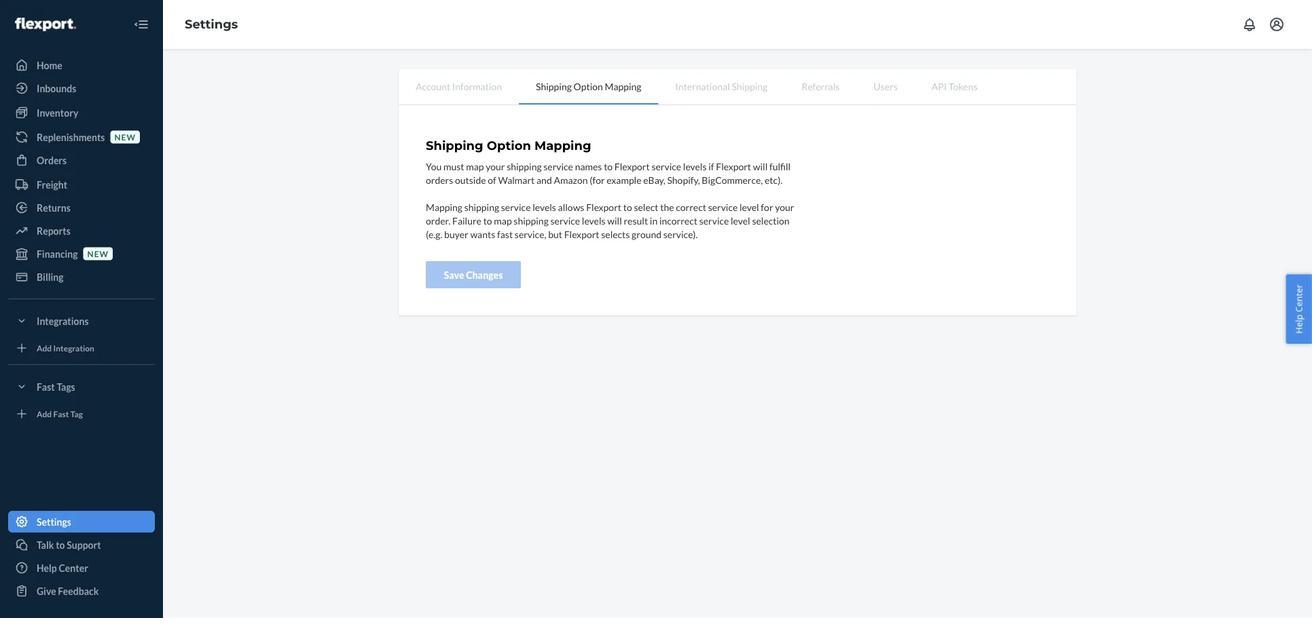 Task type: describe. For each thing, give the bounding box(es) containing it.
financing
[[37, 248, 78, 260]]

save changes button
[[426, 261, 521, 289]]

add for add integration
[[37, 343, 52, 353]]

fast tags button
[[8, 376, 155, 398]]

add fast tag link
[[8, 404, 155, 425]]

tokens
[[949, 81, 978, 92]]

api tokens
[[932, 81, 978, 92]]

add integration
[[37, 343, 94, 353]]

inventory link
[[8, 102, 155, 124]]

help center inside button
[[1293, 285, 1305, 334]]

map inside the mapping shipping service levels allows flexport to select the correct service level for your order.                 failure to map shipping service levels will result in incorrect service level selection (e.g. buyer wants fast service, but flexport selects ground service).
[[494, 215, 512, 226]]

new for replenishments
[[114, 132, 136, 142]]

bigcommerce,
[[702, 174, 763, 186]]

order.
[[426, 215, 451, 226]]

result
[[624, 215, 648, 226]]

service).
[[664, 228, 698, 240]]

close navigation image
[[133, 16, 149, 33]]

will inside the mapping shipping service levels allows flexport to select the correct service level for your order.                 failure to map shipping service levels will result in incorrect service level selection (e.g. buyer wants fast service, but flexport selects ground service).
[[608, 215, 622, 226]]

flexport right but
[[564, 228, 600, 240]]

2 vertical spatial shipping
[[514, 215, 549, 226]]

to inside you must map your shipping service names to flexport service levels if flexport will fulfill orders outside of walmart and amazon (for example ebay, shopify, bigcommerce, etc).
[[604, 161, 613, 172]]

service up amazon
[[544, 161, 573, 172]]

fast inside dropdown button
[[37, 381, 55, 393]]

add fast tag
[[37, 409, 83, 419]]

service up ebay,
[[652, 161, 682, 172]]

example
[[607, 174, 642, 186]]

option inside "tab"
[[574, 81, 603, 92]]

(for
[[590, 174, 605, 186]]

for
[[761, 201, 774, 213]]

levels inside you must map your shipping service names to flexport service levels if flexport will fulfill orders outside of walmart and amazon (for example ebay, shopify, bigcommerce, etc).
[[683, 161, 707, 172]]

incorrect
[[660, 215, 698, 226]]

add for add fast tag
[[37, 409, 52, 419]]

home link
[[8, 54, 155, 76]]

new for financing
[[87, 249, 109, 259]]

1 vertical spatial shipping
[[464, 201, 499, 213]]

2 vertical spatial levels
[[582, 215, 606, 226]]

you
[[426, 161, 442, 172]]

walmart
[[498, 174, 535, 186]]

names
[[575, 161, 602, 172]]

flexport up example
[[615, 161, 650, 172]]

1 horizontal spatial settings link
[[185, 17, 238, 32]]

give
[[37, 586, 56, 598]]

ground
[[632, 228, 662, 240]]

give feedback button
[[8, 581, 155, 603]]

inbounds link
[[8, 77, 155, 99]]

will inside you must map your shipping service names to flexport service levels if flexport will fulfill orders outside of walmart and amazon (for example ebay, shopify, bigcommerce, etc).
[[753, 161, 768, 172]]

inbounds
[[37, 83, 76, 94]]

orders
[[426, 174, 453, 186]]

service down correct
[[700, 215, 729, 226]]

allows
[[558, 201, 585, 213]]

mapping inside "tab"
[[605, 81, 642, 92]]

inventory
[[37, 107, 78, 119]]

account information tab
[[399, 69, 519, 103]]

of
[[488, 174, 497, 186]]

but
[[548, 228, 563, 240]]

1 vertical spatial mapping
[[535, 138, 592, 153]]

international shipping
[[676, 81, 768, 92]]

1 vertical spatial shipping option mapping
[[426, 138, 592, 153]]

mapping shipping service levels allows flexport to select the correct service level for your order.                 failure to map shipping service levels will result in incorrect service level selection (e.g. buyer wants fast service, but flexport selects ground service).
[[426, 201, 795, 240]]

fast
[[497, 228, 513, 240]]

service,
[[515, 228, 547, 240]]

api tokens tab
[[915, 69, 995, 103]]

shopify,
[[667, 174, 700, 186]]

orders
[[37, 155, 67, 166]]

service down walmart at top
[[501, 201, 531, 213]]

open notifications image
[[1242, 16, 1258, 33]]

tab list containing account information
[[399, 69, 1077, 105]]

shipping inside tab
[[732, 81, 768, 92]]

the
[[661, 201, 674, 213]]

tags
[[57, 381, 75, 393]]

1 horizontal spatial settings
[[185, 17, 238, 32]]

0 horizontal spatial shipping
[[426, 138, 484, 153]]

1 vertical spatial settings link
[[8, 512, 155, 533]]

help center link
[[8, 558, 155, 580]]

to up result
[[623, 201, 632, 213]]

support
[[67, 540, 101, 551]]

0 horizontal spatial center
[[59, 563, 88, 574]]

orders link
[[8, 149, 155, 171]]

api
[[932, 81, 947, 92]]

help center button
[[1286, 275, 1313, 344]]

1 vertical spatial fast
[[53, 409, 69, 419]]

users
[[874, 81, 898, 92]]

to up wants
[[483, 215, 492, 226]]

freight link
[[8, 174, 155, 196]]

ebay,
[[644, 174, 666, 186]]

talk to support
[[37, 540, 101, 551]]

integrations button
[[8, 310, 155, 332]]

mapping inside the mapping shipping service levels allows flexport to select the correct service level for your order.                 failure to map shipping service levels will result in incorrect service level selection (e.g. buyer wants fast service, but flexport selects ground service).
[[426, 201, 463, 213]]



Task type: vqa. For each thing, say whether or not it's contained in the screenshot.
left Inventory "Link"
no



Task type: locate. For each thing, give the bounding box(es) containing it.
0 horizontal spatial option
[[487, 138, 531, 153]]

0 horizontal spatial new
[[87, 249, 109, 259]]

new down reports link
[[87, 249, 109, 259]]

service down allows
[[551, 215, 580, 226]]

level left for
[[740, 201, 759, 213]]

map up "outside"
[[466, 161, 484, 172]]

home
[[37, 59, 62, 71]]

fast left the "tags"
[[37, 381, 55, 393]]

1 vertical spatial new
[[87, 249, 109, 259]]

level left selection
[[731, 215, 751, 226]]

0 vertical spatial option
[[574, 81, 603, 92]]

flexport up the bigcommerce,
[[716, 161, 751, 172]]

fast left "tag"
[[53, 409, 69, 419]]

reports
[[37, 225, 71, 237]]

0 horizontal spatial settings link
[[8, 512, 155, 533]]

levels up selects at top
[[582, 215, 606, 226]]

2 horizontal spatial levels
[[683, 161, 707, 172]]

and
[[537, 174, 552, 186]]

returns link
[[8, 197, 155, 219]]

in
[[650, 215, 658, 226]]

0 vertical spatial mapping
[[605, 81, 642, 92]]

must
[[444, 161, 464, 172]]

0 vertical spatial shipping
[[507, 161, 542, 172]]

levels left if
[[683, 161, 707, 172]]

to
[[604, 161, 613, 172], [623, 201, 632, 213], [483, 215, 492, 226], [56, 540, 65, 551]]

billing
[[37, 271, 64, 283]]

flexport down (for
[[586, 201, 622, 213]]

shipping up service,
[[514, 215, 549, 226]]

amazon
[[554, 174, 588, 186]]

freight
[[37, 179, 67, 191]]

returns
[[37, 202, 71, 214]]

0 vertical spatial help
[[1293, 315, 1305, 334]]

integration
[[53, 343, 94, 353]]

reports link
[[8, 220, 155, 242]]

0 vertical spatial settings
[[185, 17, 238, 32]]

users tab
[[857, 69, 915, 103]]

buyer
[[444, 228, 469, 240]]

tab list
[[399, 69, 1077, 105]]

new
[[114, 132, 136, 142], [87, 249, 109, 259]]

fulfill
[[770, 161, 791, 172]]

shipping up failure
[[464, 201, 499, 213]]

(e.g.
[[426, 228, 443, 240]]

correct
[[676, 201, 707, 213]]

center inside button
[[1293, 285, 1305, 313]]

open account menu image
[[1269, 16, 1285, 33]]

0 vertical spatial help center
[[1293, 285, 1305, 334]]

selects
[[601, 228, 630, 240]]

your up of
[[486, 161, 505, 172]]

shipping
[[536, 81, 572, 92], [732, 81, 768, 92], [426, 138, 484, 153]]

mapping
[[605, 81, 642, 92], [535, 138, 592, 153], [426, 201, 463, 213]]

settings
[[185, 17, 238, 32], [37, 517, 71, 528]]

save
[[444, 269, 464, 281]]

0 vertical spatial levels
[[683, 161, 707, 172]]

add left integration
[[37, 343, 52, 353]]

fast tags
[[37, 381, 75, 393]]

1 horizontal spatial new
[[114, 132, 136, 142]]

will up etc). at the right of the page
[[753, 161, 768, 172]]

to inside button
[[56, 540, 65, 551]]

1 vertical spatial settings
[[37, 517, 71, 528]]

0 horizontal spatial help
[[37, 563, 57, 574]]

your inside the mapping shipping service levels allows flexport to select the correct service level for your order.                 failure to map shipping service levels will result in incorrect service level selection (e.g. buyer wants fast service, but flexport selects ground service).
[[775, 201, 795, 213]]

1 horizontal spatial option
[[574, 81, 603, 92]]

0 horizontal spatial help center
[[37, 563, 88, 574]]

add integration link
[[8, 338, 155, 359]]

shipping option mapping tab
[[519, 69, 659, 105]]

2 horizontal spatial shipping
[[732, 81, 768, 92]]

1 vertical spatial center
[[59, 563, 88, 574]]

1 vertical spatial will
[[608, 215, 622, 226]]

shipping up walmart at top
[[507, 161, 542, 172]]

referrals
[[802, 81, 840, 92]]

to up (for
[[604, 161, 613, 172]]

feedback
[[58, 586, 99, 598]]

service down the bigcommerce,
[[708, 201, 738, 213]]

integrations
[[37, 316, 89, 327]]

information
[[452, 81, 502, 92]]

account information
[[416, 81, 502, 92]]

levels
[[683, 161, 707, 172], [533, 201, 556, 213], [582, 215, 606, 226]]

map up "fast"
[[494, 215, 512, 226]]

wants
[[470, 228, 495, 240]]

help inside button
[[1293, 315, 1305, 334]]

1 add from the top
[[37, 343, 52, 353]]

selection
[[752, 215, 790, 226]]

add
[[37, 343, 52, 353], [37, 409, 52, 419]]

outside
[[455, 174, 486, 186]]

changes
[[466, 269, 503, 281]]

new up orders link
[[114, 132, 136, 142]]

shipping inside you must map your shipping service names to flexport service levels if flexport will fulfill orders outside of walmart and amazon (for example ebay, shopify, bigcommerce, etc).
[[507, 161, 542, 172]]

1 vertical spatial levels
[[533, 201, 556, 213]]

0 horizontal spatial will
[[608, 215, 622, 226]]

shipping option mapping inside "tab"
[[536, 81, 642, 92]]

1 vertical spatial option
[[487, 138, 531, 153]]

you must map your shipping service names to flexport service levels if flexport will fulfill orders outside of walmart and amazon (for example ebay, shopify, bigcommerce, etc).
[[426, 161, 791, 186]]

talk to support button
[[8, 535, 155, 556]]

2 vertical spatial mapping
[[426, 201, 463, 213]]

1 vertical spatial map
[[494, 215, 512, 226]]

failure
[[452, 215, 482, 226]]

0 horizontal spatial mapping
[[426, 201, 463, 213]]

1 horizontal spatial help center
[[1293, 285, 1305, 334]]

2 horizontal spatial mapping
[[605, 81, 642, 92]]

1 vertical spatial add
[[37, 409, 52, 419]]

international shipping tab
[[659, 69, 785, 103]]

1 horizontal spatial your
[[775, 201, 795, 213]]

will
[[753, 161, 768, 172], [608, 215, 622, 226]]

1 vertical spatial help center
[[37, 563, 88, 574]]

0 vertical spatial shipping option mapping
[[536, 81, 642, 92]]

1 vertical spatial your
[[775, 201, 795, 213]]

0 vertical spatial fast
[[37, 381, 55, 393]]

option
[[574, 81, 603, 92], [487, 138, 531, 153]]

1 horizontal spatial levels
[[582, 215, 606, 226]]

2 add from the top
[[37, 409, 52, 419]]

level
[[740, 201, 759, 213], [731, 215, 751, 226]]

referrals tab
[[785, 69, 857, 103]]

talk
[[37, 540, 54, 551]]

shipping
[[507, 161, 542, 172], [464, 201, 499, 213], [514, 215, 549, 226]]

replenishments
[[37, 131, 105, 143]]

international
[[676, 81, 730, 92]]

tag
[[70, 409, 83, 419]]

0 vertical spatial add
[[37, 343, 52, 353]]

etc).
[[765, 174, 783, 186]]

if
[[709, 161, 714, 172]]

shipping inside "tab"
[[536, 81, 572, 92]]

shipping option mapping
[[536, 81, 642, 92], [426, 138, 592, 153]]

1 horizontal spatial mapping
[[535, 138, 592, 153]]

settings link
[[185, 17, 238, 32], [8, 512, 155, 533]]

1 vertical spatial help
[[37, 563, 57, 574]]

0 vertical spatial map
[[466, 161, 484, 172]]

1 horizontal spatial shipping
[[536, 81, 572, 92]]

help
[[1293, 315, 1305, 334], [37, 563, 57, 574]]

add down fast tags
[[37, 409, 52, 419]]

center
[[1293, 285, 1305, 313], [59, 563, 88, 574]]

your right for
[[775, 201, 795, 213]]

0 vertical spatial your
[[486, 161, 505, 172]]

fast
[[37, 381, 55, 393], [53, 409, 69, 419]]

1 horizontal spatial help
[[1293, 315, 1305, 334]]

0 horizontal spatial map
[[466, 161, 484, 172]]

0 vertical spatial settings link
[[185, 17, 238, 32]]

1 vertical spatial level
[[731, 215, 751, 226]]

give feedback
[[37, 586, 99, 598]]

0 vertical spatial center
[[1293, 285, 1305, 313]]

flexport logo image
[[15, 18, 76, 31]]

0 horizontal spatial your
[[486, 161, 505, 172]]

billing link
[[8, 266, 155, 288]]

1 horizontal spatial center
[[1293, 285, 1305, 313]]

1 horizontal spatial map
[[494, 215, 512, 226]]

will up selects at top
[[608, 215, 622, 226]]

0 vertical spatial level
[[740, 201, 759, 213]]

1 horizontal spatial will
[[753, 161, 768, 172]]

map inside you must map your shipping service names to flexport service levels if flexport will fulfill orders outside of walmart and amazon (for example ebay, shopify, bigcommerce, etc).
[[466, 161, 484, 172]]

0 horizontal spatial settings
[[37, 517, 71, 528]]

your inside you must map your shipping service names to flexport service levels if flexport will fulfill orders outside of walmart and amazon (for example ebay, shopify, bigcommerce, etc).
[[486, 161, 505, 172]]

select
[[634, 201, 659, 213]]

0 vertical spatial new
[[114, 132, 136, 142]]

to right talk
[[56, 540, 65, 551]]

levels left allows
[[533, 201, 556, 213]]

0 vertical spatial will
[[753, 161, 768, 172]]

0 horizontal spatial levels
[[533, 201, 556, 213]]

save changes
[[444, 269, 503, 281]]

account
[[416, 81, 451, 92]]



